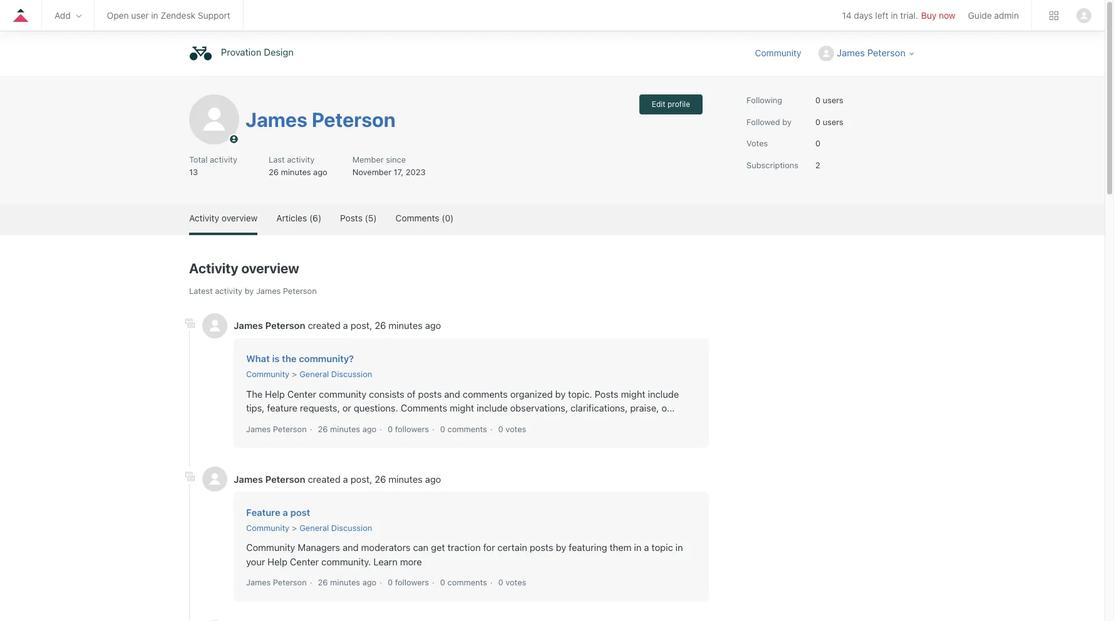 Task type: vqa. For each thing, say whether or not it's contained in the screenshot.
navigation
yes



Task type: locate. For each thing, give the bounding box(es) containing it.
minutes
[[281, 167, 311, 177], [389, 320, 423, 331], [330, 424, 360, 434], [389, 474, 423, 485], [330, 578, 360, 588]]

2 users from the top
[[823, 117, 843, 127]]

1 vertical spatial discussion
[[331, 523, 372, 533]]

2 general from the top
[[300, 523, 329, 533]]

guide
[[968, 10, 992, 21]]

1 vertical spatial 26 minutes ago
[[318, 578, 377, 588]]

help right your
[[268, 557, 287, 568]]

2 discussion from the top
[[331, 523, 372, 533]]

1 vertical spatial comments
[[401, 403, 447, 414]]

community down is
[[246, 370, 289, 380]]

(6)
[[309, 213, 321, 224]]

provation
[[221, 47, 261, 58]]

2 0 users from the top
[[815, 117, 843, 127]]

2 james peterson created a post, 26 minutes ago from the top
[[234, 474, 441, 485]]

community link down is
[[246, 370, 289, 380]]

in right topic
[[676, 542, 683, 554]]

post,
[[351, 320, 372, 331], [351, 474, 372, 485]]

1 0 followers from the top
[[388, 424, 429, 434]]

0 users down james peterson popup button
[[815, 95, 843, 105]]

overview up latest activity by james peterson
[[241, 261, 299, 277]]

comments down of on the bottom left
[[401, 403, 447, 414]]

users
[[823, 95, 843, 105], [823, 117, 843, 127]]

community link down feature
[[246, 523, 289, 533]]

1 vertical spatial 0 comments
[[440, 578, 487, 588]]

activity inside total activity 13
[[210, 155, 237, 165]]

users for following
[[823, 95, 843, 105]]

general
[[300, 370, 329, 380], [300, 523, 329, 533]]

created up community?
[[308, 320, 341, 331]]

0 users up 2
[[815, 117, 843, 127]]

by inside the help center community consists of posts and comments organized by topic. posts might include tips, feature requests, or questions. comments might include observations, clarifications, praise, o...
[[555, 389, 566, 400]]

1 horizontal spatial might
[[621, 389, 645, 400]]

2 vertical spatial comments
[[447, 578, 487, 588]]

o...
[[662, 403, 675, 414]]

traction
[[448, 542, 481, 554]]

james peterson inside james peterson popup button
[[837, 47, 906, 58]]

minutes inside last activity 26 minutes ago
[[281, 167, 311, 177]]

posts right certain
[[530, 542, 553, 554]]

community link
[[755, 46, 814, 59], [246, 370, 289, 380], [246, 523, 289, 533]]

activity overview
[[189, 213, 258, 224], [189, 261, 299, 277]]

them
[[610, 542, 632, 554]]

help up feature
[[265, 389, 285, 400]]

0 vertical spatial james peterson created a post, 26 minutes ago
[[234, 320, 441, 331]]

1 vertical spatial post,
[[351, 474, 372, 485]]

1 post, from the top
[[351, 320, 372, 331]]

0 comments for and
[[440, 424, 487, 434]]

2 followers from the top
[[395, 578, 429, 588]]

design
[[264, 47, 294, 58]]

26 minutes ago down community.
[[318, 578, 377, 588]]

26 minutes ago
[[318, 424, 377, 434], [318, 578, 377, 588]]

last activity 26 minutes ago
[[269, 155, 327, 177]]

include up o... on the right
[[648, 389, 679, 400]]

1 vertical spatial 0 followers
[[388, 578, 429, 588]]

activity for total activity
[[210, 155, 237, 165]]

(5)
[[365, 213, 377, 224]]

0 comments for for
[[440, 578, 487, 588]]

activity up latest
[[189, 261, 238, 277]]

1 0 votes from the top
[[498, 424, 526, 434]]

0 vertical spatial users
[[823, 95, 843, 105]]

help inside community managers and moderators can get traction for certain posts by featuring them in a topic in your help center community. learn more
[[268, 557, 287, 568]]

0
[[815, 95, 821, 105], [815, 117, 821, 127], [815, 138, 821, 148], [388, 424, 393, 434], [440, 424, 445, 434], [498, 424, 503, 434], [388, 578, 393, 588], [440, 578, 445, 588], [498, 578, 503, 588]]

26 minutes ago down or
[[318, 424, 377, 434]]

james peterson created a post, 26 minutes ago
[[234, 320, 441, 331], [234, 474, 441, 485]]

feature
[[246, 507, 280, 518]]

discussion
[[331, 370, 372, 380], [331, 523, 372, 533]]

1 horizontal spatial posts
[[595, 389, 619, 400]]

peterson inside james peterson popup button
[[867, 47, 906, 58]]

1 vertical spatial created
[[308, 474, 341, 485]]

activity inside last activity 26 minutes ago
[[287, 155, 315, 165]]

navigation
[[0, 0, 1105, 34]]

0 followers
[[388, 424, 429, 434], [388, 578, 429, 588]]

0 vertical spatial 0 votes
[[498, 424, 526, 434]]

might
[[621, 389, 645, 400], [450, 403, 474, 414]]

activity overview down total activity 13
[[189, 213, 258, 224]]

discussion for community
[[331, 370, 372, 380]]

0 vertical spatial 26 minutes ago
[[318, 424, 377, 434]]

2 general discussion from the top
[[300, 523, 372, 533]]

2 votes from the top
[[506, 578, 526, 588]]

0 vertical spatial votes
[[506, 424, 526, 434]]

1 vertical spatial posts
[[530, 542, 553, 554]]

14
[[842, 10, 852, 21]]

posts
[[418, 389, 442, 400], [530, 542, 553, 554]]

community up your
[[246, 542, 295, 554]]

comments down community managers and moderators can get traction for certain posts by featuring them in a topic in your help center community. learn more
[[447, 578, 487, 588]]

james peterson created a post, 26 minutes ago up community?
[[234, 320, 441, 331]]

general discussion
[[300, 370, 372, 380], [300, 523, 372, 533]]

1 followers from the top
[[395, 424, 429, 434]]

community
[[319, 389, 367, 400]]

posts left (5) at the left
[[340, 213, 363, 224]]

created up post
[[308, 474, 341, 485]]

created for post
[[308, 474, 341, 485]]

add
[[54, 10, 71, 21]]

provation design help center home page image
[[189, 42, 212, 65]]

0 followers for can
[[388, 578, 429, 588]]

general discussion for center
[[300, 370, 372, 380]]

activity
[[189, 213, 219, 224], [189, 261, 238, 277]]

activity down 'user (james peterson) is a team member' image
[[210, 155, 237, 165]]

general for the
[[300, 370, 329, 380]]

0 users for followed by
[[815, 117, 843, 127]]

comments inside the help center community consists of posts and comments organized by topic. posts might include tips, feature requests, or questions. comments might include observations, clarifications, praise, o...
[[463, 389, 508, 400]]

0 vertical spatial post,
[[351, 320, 372, 331]]

1 general discussion link from the top
[[300, 370, 372, 380]]

general discussion up managers
[[300, 523, 372, 533]]

community
[[755, 47, 801, 58], [246, 370, 289, 380], [246, 523, 289, 533], [246, 542, 295, 554]]

general discussion link for center
[[300, 370, 372, 380]]

created
[[308, 320, 341, 331], [308, 474, 341, 485]]

26 inside last activity 26 minutes ago
[[269, 167, 279, 177]]

by right followed
[[782, 117, 792, 127]]

1 vertical spatial might
[[450, 403, 474, 414]]

0 vertical spatial help
[[265, 389, 285, 400]]

overview left articles
[[222, 213, 258, 224]]

0 vertical spatial followers
[[395, 424, 429, 434]]

2 0 followers from the top
[[388, 578, 429, 588]]

1 vertical spatial 0 users
[[815, 117, 843, 127]]

community link up following
[[755, 46, 814, 59]]

0 followers for consists
[[388, 424, 429, 434]]

1 vertical spatial help
[[268, 557, 287, 568]]

discussion up community.
[[331, 523, 372, 533]]

and right of on the bottom left
[[444, 389, 460, 400]]

0 votes
[[498, 424, 526, 434], [498, 578, 526, 588]]

2 0 comments from the top
[[440, 578, 487, 588]]

1 vertical spatial posts
[[595, 389, 619, 400]]

in
[[151, 10, 158, 21], [891, 10, 898, 21], [634, 542, 642, 554], [676, 542, 683, 554]]

peterson
[[867, 47, 906, 58], [312, 108, 396, 131], [283, 286, 317, 296], [265, 320, 305, 331], [273, 424, 307, 434], [265, 474, 305, 485], [273, 578, 307, 588]]

and inside the help center community consists of posts and comments organized by topic. posts might include tips, feature requests, or questions. comments might include observations, clarifications, praise, o...
[[444, 389, 460, 400]]

1 horizontal spatial and
[[444, 389, 460, 400]]

0 vertical spatial and
[[444, 389, 460, 400]]

post, for feature a post
[[351, 474, 372, 485]]

community down feature
[[246, 523, 289, 533]]

0 horizontal spatial and
[[343, 542, 359, 554]]

ago
[[313, 167, 327, 177], [425, 320, 441, 331], [362, 424, 377, 434], [425, 474, 441, 485], [362, 578, 377, 588]]

votes down certain
[[506, 578, 526, 588]]

users for followed by
[[823, 117, 843, 127]]

community?
[[299, 353, 354, 365]]

1 26 minutes ago from the top
[[318, 424, 377, 434]]

1 vertical spatial activity
[[189, 261, 238, 277]]

general discussion link up managers
[[300, 523, 372, 533]]

0 comments down the help center community consists of posts and comments organized by topic. posts might include tips, feature requests, or questions. comments might include observations, clarifications, praise, o...
[[440, 424, 487, 434]]

1 0 users from the top
[[815, 95, 843, 105]]

center inside community managers and moderators can get traction for certain posts by featuring them in a topic in your help center community. learn more
[[290, 557, 319, 568]]

1 vertical spatial activity overview
[[189, 261, 299, 277]]

by left topic.
[[555, 389, 566, 400]]

0 comments down community managers and moderators can get traction for certain posts by featuring them in a topic in your help center community. learn more
[[440, 578, 487, 588]]

26
[[269, 167, 279, 177], [375, 320, 386, 331], [318, 424, 328, 434], [375, 474, 386, 485], [318, 578, 328, 588]]

0 followers down of on the bottom left
[[388, 424, 429, 434]]

posts
[[340, 213, 363, 224], [595, 389, 619, 400]]

user avatar image
[[1077, 8, 1092, 23]]

1 vertical spatial 0 votes
[[498, 578, 526, 588]]

center
[[287, 389, 316, 400], [290, 557, 319, 568]]

2 vertical spatial community link
[[246, 523, 289, 533]]

followers down more
[[395, 578, 429, 588]]

edit
[[652, 100, 666, 109]]

include
[[648, 389, 679, 400], [477, 403, 508, 414]]

1 vertical spatial comments
[[447, 424, 487, 434]]

comments left organized
[[463, 389, 508, 400]]

1 vertical spatial general discussion link
[[300, 523, 372, 533]]

learn
[[373, 557, 398, 568]]

1 vertical spatial james peterson created a post, 26 minutes ago
[[234, 474, 441, 485]]

0 vertical spatial activity overview
[[189, 213, 258, 224]]

activity overview up latest activity by james peterson
[[189, 261, 299, 277]]

1 activity from the top
[[189, 213, 219, 224]]

1 discussion from the top
[[331, 370, 372, 380]]

include left observations,
[[477, 403, 508, 414]]

1 vertical spatial followers
[[395, 578, 429, 588]]

center down managers
[[290, 557, 319, 568]]

votes down observations,
[[506, 424, 526, 434]]

1 vertical spatial overview
[[241, 261, 299, 277]]

1 vertical spatial general
[[300, 523, 329, 533]]

0 horizontal spatial posts
[[340, 213, 363, 224]]

0 vertical spatial comments
[[463, 389, 508, 400]]

general up managers
[[300, 523, 329, 533]]

1 votes from the top
[[506, 424, 526, 434]]

0 vertical spatial general discussion link
[[300, 370, 372, 380]]

1 vertical spatial users
[[823, 117, 843, 127]]

1 vertical spatial general discussion
[[300, 523, 372, 533]]

0 followers down more
[[388, 578, 429, 588]]

james peterson down days
[[837, 47, 906, 58]]

community up following
[[755, 47, 801, 58]]

general discussion link down community?
[[300, 370, 372, 380]]

0 vertical spatial 0 comments
[[440, 424, 487, 434]]

user (james peterson) is a team member image
[[229, 134, 239, 145]]

1 general discussion from the top
[[300, 370, 372, 380]]

zendesk
[[161, 10, 195, 21]]

1 horizontal spatial posts
[[530, 542, 553, 554]]

praise,
[[630, 403, 659, 414]]

left
[[875, 10, 889, 21]]

comments for and
[[447, 424, 487, 434]]

2 activity overview from the top
[[189, 261, 299, 277]]

1 vertical spatial community link
[[246, 370, 289, 380]]

ago inside last activity 26 minutes ago
[[313, 167, 327, 177]]

overview
[[222, 213, 258, 224], [241, 261, 299, 277]]

topic
[[652, 542, 673, 554]]

posts inside community managers and moderators can get traction for certain posts by featuring them in a topic in your help center community. learn more
[[530, 542, 553, 554]]

general discussion down community?
[[300, 370, 372, 380]]

and up community.
[[343, 542, 359, 554]]

by right latest
[[245, 286, 254, 296]]

0 users
[[815, 95, 843, 105], [815, 117, 843, 127]]

1 vertical spatial votes
[[506, 578, 526, 588]]

comments down the help center community consists of posts and comments organized by topic. posts might include tips, feature requests, or questions. comments might include observations, clarifications, praise, o...
[[447, 424, 487, 434]]

1 activity overview from the top
[[189, 213, 258, 224]]

james peterson down your
[[246, 578, 307, 588]]

edit profile button
[[639, 95, 703, 115]]

0 vertical spatial 0 followers
[[388, 424, 429, 434]]

community.
[[321, 557, 371, 568]]

comments inside the help center community consists of posts and comments organized by topic. posts might include tips, feature requests, or questions. comments might include observations, clarifications, praise, o...
[[401, 403, 447, 414]]

1 vertical spatial center
[[290, 557, 319, 568]]

help
[[265, 389, 285, 400], [268, 557, 287, 568]]

activity right last
[[287, 155, 315, 165]]

general discussion link
[[300, 370, 372, 380], [300, 523, 372, 533]]

2 created from the top
[[308, 474, 341, 485]]

1 users from the top
[[823, 95, 843, 105]]

james peterson up last activity 26 minutes ago
[[246, 108, 396, 131]]

community link for community managers and moderators can get traction for certain posts by featuring them in a topic in your help center community. learn more
[[246, 523, 289, 533]]

1 general from the top
[[300, 370, 329, 380]]

(0)
[[442, 213, 454, 224]]

0 vertical spatial discussion
[[331, 370, 372, 380]]

0 horizontal spatial posts
[[418, 389, 442, 400]]

0 vertical spatial general discussion
[[300, 370, 372, 380]]

1 vertical spatial include
[[477, 403, 508, 414]]

0 vertical spatial general
[[300, 370, 329, 380]]

1 james peterson created a post, 26 minutes ago from the top
[[234, 320, 441, 331]]

1 created from the top
[[308, 320, 341, 331]]

0 vertical spatial posts
[[418, 389, 442, 400]]

posts up 'clarifications,'
[[595, 389, 619, 400]]

posts right of on the bottom left
[[418, 389, 442, 400]]

2 activity from the top
[[189, 261, 238, 277]]

feature a post link
[[246, 507, 310, 518]]

0 vertical spatial 0 users
[[815, 95, 843, 105]]

0 votes down certain
[[498, 578, 526, 588]]

followers
[[395, 424, 429, 434], [395, 578, 429, 588]]

0 vertical spatial activity
[[189, 213, 219, 224]]

discussion up "community"
[[331, 370, 372, 380]]

admin
[[994, 10, 1019, 21]]

0 vertical spatial center
[[287, 389, 316, 400]]

posts inside the help center community consists of posts and comments organized by topic. posts might include tips, feature requests, or questions. comments might include observations, clarifications, praise, o...
[[418, 389, 442, 400]]

consists
[[369, 389, 404, 400]]

by left featuring
[[556, 542, 566, 554]]

comments left (0)
[[396, 213, 439, 224]]

created for the
[[308, 320, 341, 331]]

activity down 13 at the top of page
[[189, 213, 219, 224]]

0 vertical spatial might
[[621, 389, 645, 400]]

0 votes down observations,
[[498, 424, 526, 434]]

1 vertical spatial and
[[343, 542, 359, 554]]

0 vertical spatial include
[[648, 389, 679, 400]]

2 post, from the top
[[351, 474, 372, 485]]

2 26 minutes ago from the top
[[318, 578, 377, 588]]

center up requests,
[[287, 389, 316, 400]]

latest
[[189, 286, 213, 296]]

2 0 votes from the top
[[498, 578, 526, 588]]

0 vertical spatial created
[[308, 320, 341, 331]]

followers down of on the bottom left
[[395, 424, 429, 434]]

activity for last activity
[[287, 155, 315, 165]]

james peterson created a post, 26 minutes ago up post
[[234, 474, 441, 485]]

0 comments
[[440, 424, 487, 434], [440, 578, 487, 588]]

general down community?
[[300, 370, 329, 380]]

user
[[131, 10, 149, 21]]

posts (5)
[[340, 213, 377, 224]]

james peterson button
[[819, 46, 916, 62]]

2 general discussion link from the top
[[300, 523, 372, 533]]

1 0 comments from the top
[[440, 424, 487, 434]]



Task type: describe. For each thing, give the bounding box(es) containing it.
14 days left in trial. buy now
[[842, 10, 956, 21]]

member
[[352, 155, 384, 165]]

comments (0) link
[[396, 204, 454, 233]]

james peterson down feature
[[246, 424, 307, 434]]

your
[[246, 557, 265, 568]]

community inside community managers and moderators can get traction for certain posts by featuring them in a topic in your help center community. learn more
[[246, 542, 295, 554]]

and inside community managers and moderators can get traction for certain posts by featuring them in a topic in your help center community. learn more
[[343, 542, 359, 554]]

certain
[[498, 542, 527, 554]]

now
[[939, 10, 956, 21]]

trial.
[[900, 10, 918, 21]]

member since november 17, 2023
[[352, 155, 426, 177]]

center inside the help center community consists of posts and comments organized by topic. posts might include tips, feature requests, or questions. comments might include observations, clarifications, praise, o...
[[287, 389, 316, 400]]

is
[[272, 353, 280, 365]]

what is the community?
[[246, 353, 354, 365]]

by inside community managers and moderators can get traction for certain posts by featuring them in a topic in your help center community. learn more
[[556, 542, 566, 554]]

provation design
[[221, 47, 294, 58]]

james peterson created a post, 26 minutes ago for what is the community?
[[234, 320, 441, 331]]

posts inside the help center community consists of posts and comments organized by topic. posts might include tips, feature requests, or questions. comments might include observations, clarifications, praise, o...
[[595, 389, 619, 400]]

zendesk products image
[[1050, 11, 1058, 20]]

requests,
[[300, 403, 340, 414]]

november
[[352, 167, 391, 177]]

guide admin
[[968, 10, 1019, 21]]

post, for what is the community?
[[351, 320, 372, 331]]

clarifications,
[[571, 403, 628, 414]]

activity overview link
[[189, 204, 258, 233]]

for
[[483, 542, 495, 554]]

general for post
[[300, 523, 329, 533]]

votes for comments
[[506, 424, 526, 434]]

open
[[107, 10, 129, 21]]

navigation containing add
[[0, 0, 1105, 34]]

2023
[[406, 167, 426, 177]]

0 horizontal spatial might
[[450, 403, 474, 414]]

last
[[269, 155, 285, 165]]

comments (0)
[[396, 213, 454, 224]]

topic.
[[568, 389, 592, 400]]

0 users for following
[[815, 95, 843, 105]]

james peterson link
[[246, 108, 396, 131]]

james inside popup button
[[837, 47, 865, 58]]

0 horizontal spatial include
[[477, 403, 508, 414]]

questions.
[[354, 403, 398, 414]]

community managers and moderators can get traction for certain posts by featuring them in a topic in your help center community. learn more
[[246, 542, 683, 568]]

articles
[[276, 213, 307, 224]]

latest activity by james peterson
[[189, 286, 317, 296]]

activity right latest
[[215, 286, 242, 296]]

feature a post
[[246, 507, 310, 518]]

community link for the help center community consists of posts and comments organized by topic. posts might include tips, feature requests, or questions. comments might include observations, clarifications, praise, o...
[[246, 370, 289, 380]]

more
[[400, 557, 422, 568]]

james peterson main content
[[0, 76, 1105, 622]]

posts (5) link
[[340, 204, 377, 233]]

a inside community managers and moderators can get traction for certain posts by featuring them in a topic in your help center community. learn more
[[644, 542, 649, 554]]

days
[[854, 10, 873, 21]]

1 horizontal spatial include
[[648, 389, 679, 400]]

comments for for
[[447, 578, 487, 588]]

what is the community? link
[[246, 353, 354, 365]]

0 votes for comments
[[498, 424, 526, 434]]

subscriptions
[[747, 160, 799, 170]]

general discussion for and
[[300, 523, 372, 533]]

0 vertical spatial posts
[[340, 213, 363, 224]]

buy now link
[[921, 10, 956, 21]]

total
[[189, 155, 208, 165]]

0 votes for certain
[[498, 578, 526, 588]]

0 vertical spatial community link
[[755, 46, 814, 59]]

the
[[246, 389, 263, 400]]

open user in zendesk support link
[[107, 10, 230, 21]]

17,
[[394, 167, 404, 177]]

or
[[342, 403, 351, 414]]

general discussion link for and
[[300, 523, 372, 533]]

in right them
[[634, 542, 642, 554]]

26 minutes ago for center
[[318, 578, 377, 588]]

in right "left"
[[891, 10, 898, 21]]

0 vertical spatial overview
[[222, 213, 258, 224]]

2
[[815, 160, 820, 170]]

since
[[386, 155, 406, 165]]

community for what is the community? link
[[246, 370, 289, 380]]

managers
[[298, 542, 340, 554]]

guide admin link
[[968, 10, 1019, 21]]

can
[[413, 542, 429, 554]]

in right user
[[151, 10, 158, 21]]

articles (6)
[[276, 213, 321, 224]]

feature
[[267, 403, 297, 414]]

total activity 13
[[189, 155, 237, 177]]

support
[[198, 10, 230, 21]]

followed by
[[747, 117, 792, 127]]

open user in zendesk support
[[107, 10, 230, 21]]

profile
[[668, 100, 690, 109]]

followed
[[747, 117, 780, 127]]

discussion for moderators
[[331, 523, 372, 533]]

observations,
[[510, 403, 568, 414]]

following
[[747, 95, 782, 105]]

tips,
[[246, 403, 265, 414]]

community for provation design link
[[755, 47, 801, 58]]

post
[[290, 507, 310, 518]]

votes for certain
[[506, 578, 526, 588]]

votes
[[747, 138, 768, 148]]

add button
[[54, 10, 81, 21]]

provation design link
[[189, 42, 300, 65]]

help inside the help center community consists of posts and comments organized by topic. posts might include tips, feature requests, or questions. comments might include observations, clarifications, praise, o...
[[265, 389, 285, 400]]

0 vertical spatial comments
[[396, 213, 439, 224]]

what
[[246, 353, 270, 365]]

the
[[282, 353, 297, 365]]

edit profile
[[652, 100, 690, 109]]

moderators
[[361, 542, 411, 554]]

13
[[189, 167, 198, 177]]

followers for consists
[[395, 424, 429, 434]]

articles (6) link
[[276, 204, 321, 233]]

of
[[407, 389, 416, 400]]

get
[[431, 542, 445, 554]]

followers for can
[[395, 578, 429, 588]]

buy
[[921, 10, 937, 21]]

organized
[[510, 389, 553, 400]]

the help center community consists of posts and comments organized by topic. posts might include tips, feature requests, or questions. comments might include observations, clarifications, praise, o...
[[246, 389, 679, 414]]

community for feature a post link
[[246, 523, 289, 533]]

james peterson created a post, 26 minutes ago for feature a post
[[234, 474, 441, 485]]

26 minutes ago for questions.
[[318, 424, 377, 434]]



